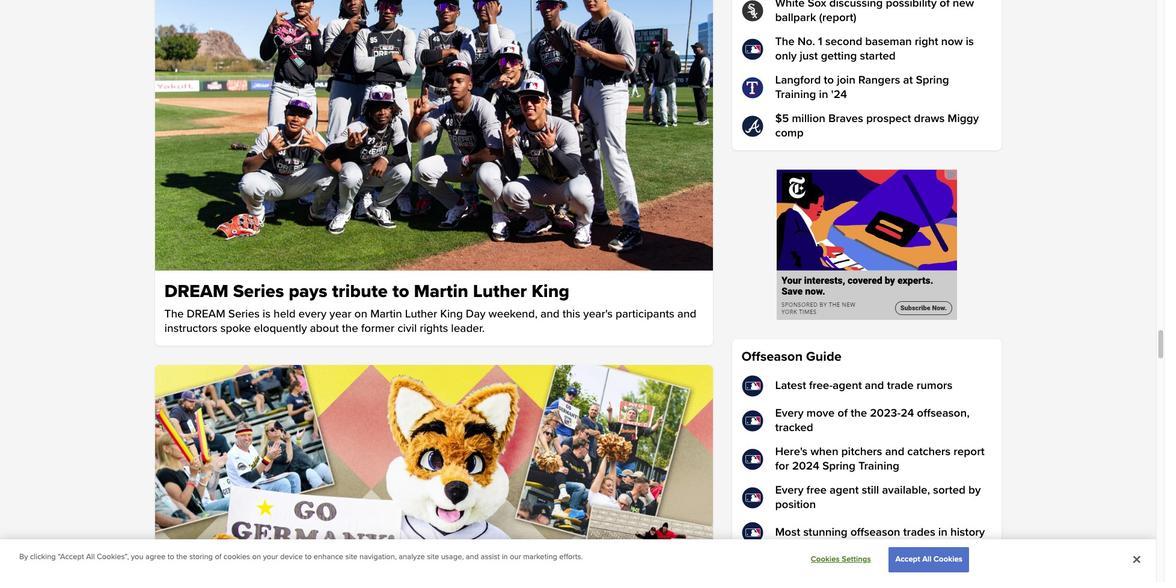 Task type: vqa. For each thing, say whether or not it's contained in the screenshot.
2024
yes



Task type: locate. For each thing, give the bounding box(es) containing it.
1 vertical spatial every
[[776, 484, 804, 497]]

every inside every free agent still available, sorted by position
[[776, 484, 804, 497]]

1 mlb image from the top
[[742, 375, 764, 397]]

"accept
[[58, 552, 84, 562]]

cookies",
[[97, 552, 129, 562]]

mlb image inside every free agent still available, sorted by position link
[[742, 487, 764, 509]]

site
[[346, 552, 358, 562], [427, 552, 439, 562]]

tracked
[[776, 421, 814, 435]]

martin up former
[[371, 307, 402, 321]]

0 vertical spatial on
[[355, 307, 368, 321]]

on right year
[[355, 307, 368, 321]]

rangers image
[[742, 77, 764, 99]]

mlb image left the most on the bottom right of page
[[742, 522, 764, 544]]

the down year
[[342, 322, 358, 336]]

'24
[[832, 88, 848, 102]]

0 horizontal spatial site
[[346, 552, 358, 562]]

mlb image for here's
[[742, 449, 764, 470]]

and left this
[[541, 307, 560, 321]]

sorted
[[934, 484, 966, 497]]

weekend,
[[489, 307, 538, 321]]

0 vertical spatial of
[[940, 0, 950, 10]]

site left usage,
[[427, 552, 439, 562]]

on
[[355, 307, 368, 321], [252, 552, 261, 562]]

martin
[[414, 280, 469, 303], [371, 307, 402, 321]]

spring
[[916, 73, 950, 87], [823, 460, 856, 473]]

0 vertical spatial mlb image
[[742, 39, 764, 60]]

position
[[776, 498, 816, 512]]

2 every from the top
[[776, 484, 804, 497]]

our
[[510, 552, 522, 562]]

every inside every move of the 2023-24 offseason, tracked
[[776, 407, 804, 420]]

luther up rights
[[405, 307, 438, 321]]

series up the spoke
[[228, 307, 260, 321]]

2 vertical spatial the
[[176, 552, 187, 562]]

the up the instructors
[[165, 307, 184, 321]]

here's
[[776, 445, 808, 459]]

at
[[904, 73, 914, 87]]

king up this
[[532, 280, 570, 303]]

king
[[532, 280, 570, 303], [441, 307, 463, 321]]

0 horizontal spatial king
[[441, 307, 463, 321]]

(report)
[[820, 11, 857, 25]]

cookies down stunning
[[811, 555, 840, 565]]

year's
[[584, 307, 613, 321]]

accept all cookies
[[896, 555, 963, 565]]

martin up rights
[[414, 280, 469, 303]]

all right "accept
[[86, 552, 95, 562]]

of right storing
[[215, 552, 222, 562]]

mlb image
[[742, 375, 764, 397], [742, 449, 764, 470], [742, 487, 764, 509]]

the no. 1 second baseman right now is only just getting started
[[776, 35, 975, 63]]

mlb image inside every move of the 2023-24 offseason, tracked link
[[742, 410, 764, 432]]

langford to join rangers at spring training in '24 link
[[742, 73, 992, 102]]

in inside privacy alert dialog
[[502, 552, 508, 562]]

participants
[[616, 307, 675, 321]]

mlb image inside here's when pitchers and catchers report for 2024 spring training link
[[742, 449, 764, 470]]

in left 'our'
[[502, 552, 508, 562]]

1 horizontal spatial king
[[532, 280, 570, 303]]

0 vertical spatial spring
[[916, 73, 950, 87]]

1 vertical spatial is
[[263, 307, 271, 321]]

every free agent still available, sorted by position link
[[742, 484, 992, 513]]

mlb image left for
[[742, 449, 764, 470]]

1 horizontal spatial the
[[342, 322, 358, 336]]

0 vertical spatial dream
[[165, 280, 229, 303]]

to up the civil
[[393, 280, 410, 303]]

your
[[263, 552, 278, 562]]

1 horizontal spatial martin
[[414, 280, 469, 303]]

0 vertical spatial martin
[[414, 280, 469, 303]]

1 vertical spatial mlb image
[[742, 410, 764, 432]]

0 horizontal spatial the
[[176, 552, 187, 562]]

luther up weekend,
[[473, 280, 527, 303]]

offseason guide
[[742, 349, 842, 365]]

2 horizontal spatial in
[[939, 526, 948, 540]]

device
[[280, 552, 303, 562]]

king up leader.
[[441, 307, 463, 321]]

in
[[820, 88, 829, 102], [939, 526, 948, 540], [502, 552, 508, 562]]

2 vertical spatial mlb image
[[742, 487, 764, 509]]

agent inside every free agent still available, sorted by position
[[830, 484, 859, 497]]

2 vertical spatial in
[[502, 552, 508, 562]]

0 vertical spatial luther
[[473, 280, 527, 303]]

dream series pays tribute to martin luther king link
[[165, 280, 704, 303]]

guide
[[807, 349, 842, 365]]

1 vertical spatial mlb image
[[742, 449, 764, 470]]

the left storing
[[176, 552, 187, 562]]

the left 2023-
[[851, 407, 868, 420]]

1 vertical spatial the
[[851, 407, 868, 420]]

site right "enhance"
[[346, 552, 358, 562]]

0 vertical spatial in
[[820, 88, 829, 102]]

1 mlb image from the top
[[742, 39, 764, 60]]

1 horizontal spatial cookies
[[934, 555, 963, 565]]

0 vertical spatial the
[[776, 35, 795, 49]]

1 vertical spatial martin
[[371, 307, 402, 321]]

1 horizontal spatial all
[[923, 555, 932, 565]]

civil
[[398, 322, 417, 336]]

in inside 'link'
[[939, 526, 948, 540]]

1 cookies from the left
[[811, 555, 840, 565]]

of right move
[[838, 407, 848, 420]]

cookies down history
[[934, 555, 963, 565]]

available,
[[883, 484, 931, 497]]

0 vertical spatial mlb image
[[742, 375, 764, 397]]

0 horizontal spatial luther
[[405, 307, 438, 321]]

0 horizontal spatial cookies
[[811, 555, 840, 565]]

1 horizontal spatial on
[[355, 307, 368, 321]]

2 mlb image from the top
[[742, 410, 764, 432]]

day
[[466, 307, 486, 321]]

latest
[[776, 379, 807, 393]]

1 every from the top
[[776, 407, 804, 420]]

ballpark
[[776, 11, 817, 25]]

rumors
[[917, 379, 953, 393]]

0 vertical spatial is
[[966, 35, 975, 49]]

1 horizontal spatial site
[[427, 552, 439, 562]]

mlb image left only
[[742, 39, 764, 60]]

cookies
[[811, 555, 840, 565], [934, 555, 963, 565]]

white
[[776, 0, 805, 10]]

in right trades
[[939, 526, 948, 540]]

training inside here's when pitchers and catchers report for 2024 spring training
[[859, 460, 900, 473]]

cookies settings
[[811, 555, 872, 565]]

this
[[563, 307, 581, 321]]

0 horizontal spatial martin
[[371, 307, 402, 321]]

cookies
[[224, 552, 250, 562]]

every up tracked
[[776, 407, 804, 420]]

and inside privacy alert dialog
[[466, 552, 479, 562]]

of inside privacy alert dialog
[[215, 552, 222, 562]]

to inside langford to join rangers at spring training in '24
[[824, 73, 835, 87]]

dream series pays tribute to martin luther king image
[[155, 0, 713, 271]]

mlb image left tracked
[[742, 410, 764, 432]]

0 horizontal spatial in
[[502, 552, 508, 562]]

2 mlb image from the top
[[742, 449, 764, 470]]

training down pitchers on the right bottom of the page
[[859, 460, 900, 473]]

latest free-agent and trade rumors link
[[742, 375, 992, 397]]

2 vertical spatial mlb image
[[742, 522, 764, 544]]

right
[[915, 35, 939, 49]]

draws
[[915, 112, 945, 126]]

1 horizontal spatial is
[[966, 35, 975, 49]]

spring right at
[[916, 73, 950, 87]]

is right now on the top of page
[[966, 35, 975, 49]]

1 horizontal spatial of
[[838, 407, 848, 420]]

every free agent still available, sorted by position
[[776, 484, 982, 512]]

in left '24
[[820, 88, 829, 102]]

and right pitchers on the right bottom of the page
[[886, 445, 905, 459]]

1 vertical spatial spring
[[823, 460, 856, 473]]

white sox discussing possibility of new ballpark (report)
[[776, 0, 975, 25]]

still
[[862, 484, 880, 497]]

0 vertical spatial agent
[[833, 379, 862, 393]]

mlb image for most
[[742, 522, 764, 544]]

series
[[233, 280, 284, 303], [228, 307, 260, 321]]

to left "join"
[[824, 73, 835, 87]]

dream
[[165, 280, 229, 303], [187, 307, 225, 321]]

2 horizontal spatial the
[[851, 407, 868, 420]]

1 vertical spatial training
[[859, 460, 900, 473]]

is
[[966, 35, 975, 49], [263, 307, 271, 321]]

leader.
[[451, 322, 485, 336]]

every move of the 2023-24 offseason, tracked
[[776, 407, 970, 435]]

1 vertical spatial of
[[838, 407, 848, 420]]

spring down when
[[823, 460, 856, 473]]

no.
[[798, 35, 816, 49]]

agent for free
[[830, 484, 859, 497]]

1 horizontal spatial training
[[859, 460, 900, 473]]

on left your
[[252, 552, 261, 562]]

to right device
[[305, 552, 312, 562]]

1
[[819, 35, 823, 49]]

1 horizontal spatial in
[[820, 88, 829, 102]]

the
[[342, 322, 358, 336], [851, 407, 868, 420], [176, 552, 187, 562]]

pays
[[289, 280, 328, 303]]

braves
[[829, 112, 864, 126]]

1 site from the left
[[346, 552, 358, 562]]

1 vertical spatial agent
[[830, 484, 859, 497]]

1 vertical spatial in
[[939, 526, 948, 540]]

1 vertical spatial series
[[228, 307, 260, 321]]

mlb image
[[742, 39, 764, 60], [742, 410, 764, 432], [742, 522, 764, 544]]

0 horizontal spatial the
[[165, 307, 184, 321]]

0 vertical spatial every
[[776, 407, 804, 420]]

all right accept
[[923, 555, 932, 565]]

3 mlb image from the top
[[742, 487, 764, 509]]

0 horizontal spatial is
[[263, 307, 271, 321]]

every up position
[[776, 484, 804, 497]]

every move of the 2023-24 offseason, tracked link
[[742, 407, 992, 436]]

1 vertical spatial the
[[165, 307, 184, 321]]

mlb image down offseason
[[742, 375, 764, 397]]

of
[[940, 0, 950, 10], [838, 407, 848, 420], [215, 552, 222, 562]]

0 horizontal spatial spring
[[823, 460, 856, 473]]

is left "held"
[[263, 307, 271, 321]]

2 vertical spatial of
[[215, 552, 222, 562]]

in inside langford to join rangers at spring training in '24
[[820, 88, 829, 102]]

1 vertical spatial on
[[252, 552, 261, 562]]

1 horizontal spatial luther
[[473, 280, 527, 303]]

most stunning offseason trades in history
[[776, 526, 986, 540]]

3 mlb image from the top
[[742, 522, 764, 544]]

the inside every move of the 2023-24 offseason, tracked
[[851, 407, 868, 420]]

every
[[776, 407, 804, 420], [776, 484, 804, 497]]

the up only
[[776, 35, 795, 49]]

and left assist
[[466, 552, 479, 562]]

0 horizontal spatial of
[[215, 552, 222, 562]]

of left new
[[940, 0, 950, 10]]

1 horizontal spatial the
[[776, 35, 795, 49]]

24
[[901, 407, 915, 420]]

1 horizontal spatial spring
[[916, 73, 950, 87]]

langford to join rangers at spring training in '24
[[776, 73, 950, 102]]

series up "held"
[[233, 280, 284, 303]]

0 horizontal spatial training
[[776, 88, 817, 102]]

0 vertical spatial the
[[342, 322, 358, 336]]

every for every free agent still available, sorted by position
[[776, 484, 804, 497]]

training down langford
[[776, 88, 817, 102]]

the inside the no. 1 second baseman right now is only just getting started
[[776, 35, 795, 49]]

latest free-agent and trade rumors
[[776, 379, 953, 393]]

agent down "guide" on the right bottom of page
[[833, 379, 862, 393]]

to right "agree"
[[168, 552, 174, 562]]

agent left still
[[830, 484, 859, 497]]

0 horizontal spatial on
[[252, 552, 261, 562]]

0 vertical spatial training
[[776, 88, 817, 102]]

the inside dream series pays tribute to martin luther king the dream series is held every year on martin luther king day weekend, and this year's participants and instructors spoke eloquently about the former civil rights leader.
[[165, 307, 184, 321]]

mlb image left position
[[742, 487, 764, 509]]

mlb image inside the no. 1 second baseman right now is only just getting started link
[[742, 39, 764, 60]]

2 horizontal spatial of
[[940, 0, 950, 10]]



Task type: describe. For each thing, give the bounding box(es) containing it.
year
[[330, 307, 352, 321]]

and inside here's when pitchers and catchers report for 2024 spring training
[[886, 445, 905, 459]]

usage,
[[441, 552, 464, 562]]

0 horizontal spatial all
[[86, 552, 95, 562]]

spring inside here's when pitchers and catchers report for 2024 spring training
[[823, 460, 856, 473]]

agent for free-
[[833, 379, 862, 393]]

all inside accept all cookies button
[[923, 555, 932, 565]]

2 site from the left
[[427, 552, 439, 562]]

to inside dream series pays tribute to martin luther king the dream series is held every year on martin luther king day weekend, and this year's participants and instructors spoke eloquently about the former civil rights leader.
[[393, 280, 410, 303]]

training inside langford to join rangers at spring training in '24
[[776, 88, 817, 102]]

1 vertical spatial luther
[[405, 307, 438, 321]]

trades
[[904, 526, 936, 540]]

free-
[[810, 379, 833, 393]]

settings
[[842, 555, 872, 565]]

former
[[361, 322, 395, 336]]

second
[[826, 35, 863, 49]]

spring inside langford to join rangers at spring training in '24
[[916, 73, 950, 87]]

rights
[[420, 322, 448, 336]]

mlb image for every
[[742, 487, 764, 509]]

how 1 man (and mascot) is turning germans into baseball fans image
[[155, 365, 713, 582]]

$5 million braves prospect draws miggy comp
[[776, 112, 980, 140]]

offseason,
[[918, 407, 970, 420]]

white sox image
[[742, 0, 764, 22]]

advertisement element
[[777, 170, 957, 320]]

for
[[776, 460, 790, 473]]

move
[[807, 407, 835, 420]]

new
[[953, 0, 975, 10]]

braves image
[[742, 116, 764, 137]]

on inside privacy alert dialog
[[252, 552, 261, 562]]

eloquently
[[254, 322, 307, 336]]

mlb image for every
[[742, 410, 764, 432]]

most
[[776, 526, 801, 540]]

is inside the no. 1 second baseman right now is only just getting started
[[966, 35, 975, 49]]

2 cookies from the left
[[934, 555, 963, 565]]

rangers
[[859, 73, 901, 87]]

white sox discussing possibility of new ballpark (report) link
[[742, 0, 992, 25]]

pitchers
[[842, 445, 883, 459]]

report
[[954, 445, 985, 459]]

getting
[[821, 49, 858, 63]]

dream series pays tribute to martin luther king the dream series is held every year on martin luther king day weekend, and this year's participants and instructors spoke eloquently about the former civil rights leader.
[[165, 280, 697, 336]]

comp
[[776, 126, 804, 140]]

every for every move of the 2023-24 offseason, tracked
[[776, 407, 804, 420]]

accept all cookies button
[[889, 548, 970, 573]]

enhance
[[314, 552, 344, 562]]

accept
[[896, 555, 921, 565]]

baseman
[[866, 35, 912, 49]]

the no. 1 second baseman right now is only just getting started link
[[742, 35, 992, 64]]

discussing
[[830, 0, 883, 10]]

marketing
[[524, 552, 558, 562]]

about
[[310, 322, 339, 336]]

navigation,
[[360, 552, 397, 562]]

you
[[131, 552, 144, 562]]

trade
[[888, 379, 914, 393]]

the inside dream series pays tribute to martin luther king the dream series is held every year on martin luther king day weekend, and this year's participants and instructors spoke eloquently about the former civil rights leader.
[[342, 322, 358, 336]]

2023-
[[871, 407, 901, 420]]

cookies settings button
[[804, 548, 879, 572]]

prospect
[[867, 112, 912, 126]]

clicking
[[30, 552, 56, 562]]

every
[[299, 307, 327, 321]]

$5 million braves prospect draws miggy comp link
[[742, 112, 992, 141]]

spoke
[[221, 322, 251, 336]]

catchers
[[908, 445, 951, 459]]

1 vertical spatial king
[[441, 307, 463, 321]]

efforts.
[[560, 552, 583, 562]]

million
[[792, 112, 826, 126]]

and right "participants"
[[678, 307, 697, 321]]

free
[[807, 484, 827, 497]]

join
[[837, 73, 856, 87]]

on inside dream series pays tribute to martin luther king the dream series is held every year on martin luther king day weekend, and this year's participants and instructors spoke eloquently about the former civil rights leader.
[[355, 307, 368, 321]]

2024
[[793, 460, 820, 473]]

1 vertical spatial dream
[[187, 307, 225, 321]]

storing
[[189, 552, 213, 562]]

offseason
[[742, 349, 803, 365]]

now
[[942, 35, 963, 49]]

started
[[860, 49, 896, 63]]

sox
[[808, 0, 827, 10]]

most stunning offseason trades in history link
[[742, 522, 992, 544]]

the inside privacy alert dialog
[[176, 552, 187, 562]]

agree
[[146, 552, 166, 562]]

just
[[800, 49, 818, 63]]

offseason
[[851, 526, 901, 540]]

held
[[274, 307, 296, 321]]

0 vertical spatial series
[[233, 280, 284, 303]]

of inside every move of the 2023-24 offseason, tracked
[[838, 407, 848, 420]]

instructors
[[165, 322, 218, 336]]

stunning
[[804, 526, 848, 540]]

assist
[[481, 552, 500, 562]]

mlb image for the
[[742, 39, 764, 60]]

possibility
[[886, 0, 937, 10]]

tribute
[[332, 280, 388, 303]]

by clicking "accept all cookies", you agree to the storing of cookies on your device to enhance site navigation, analyze site usage, and assist in our marketing efforts.
[[19, 552, 583, 562]]

privacy alert dialog
[[0, 540, 1157, 582]]

only
[[776, 49, 797, 63]]

here's when pitchers and catchers report for 2024 spring training link
[[742, 445, 992, 474]]

is inside dream series pays tribute to martin luther king the dream series is held every year on martin luther king day weekend, and this year's participants and instructors spoke eloquently about the former civil rights leader.
[[263, 307, 271, 321]]

and left the trade
[[865, 379, 885, 393]]

0 vertical spatial king
[[532, 280, 570, 303]]

by
[[969, 484, 982, 497]]

mlb image for latest
[[742, 375, 764, 397]]

history
[[951, 526, 986, 540]]

of inside 'white sox discussing possibility of new ballpark (report)'
[[940, 0, 950, 10]]



